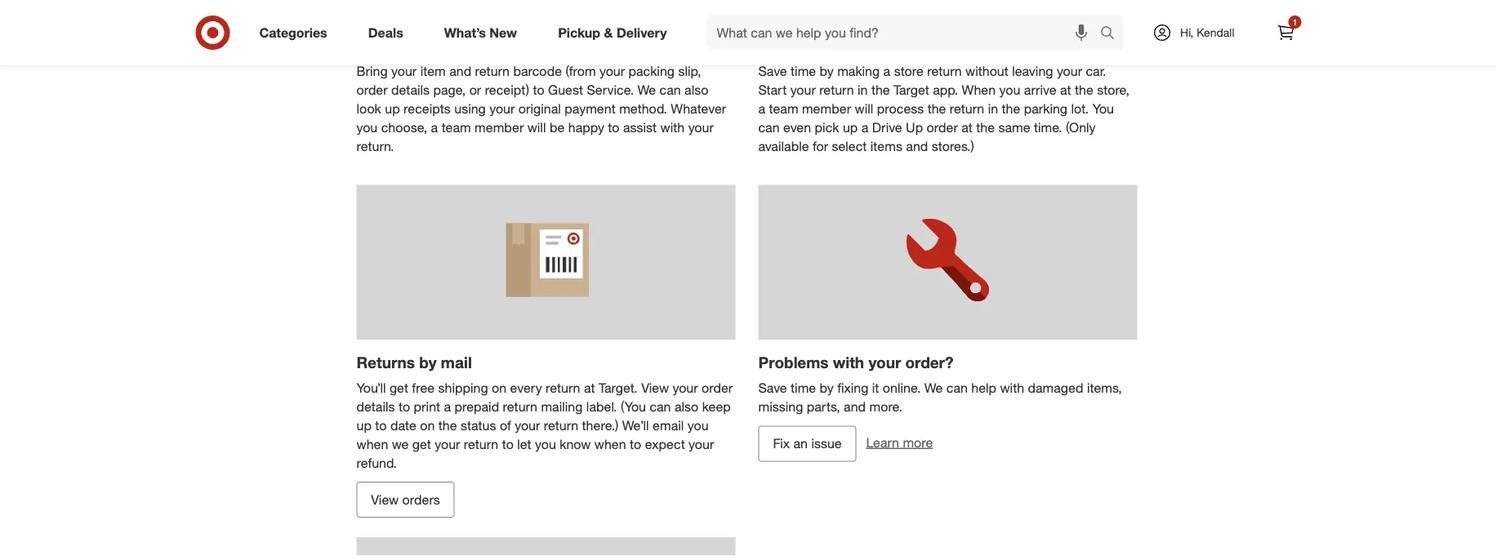 Task type: vqa. For each thing, say whether or not it's contained in the screenshot.
X
no



Task type: describe. For each thing, give the bounding box(es) containing it.
the up process
[[871, 82, 890, 98]]

every
[[510, 380, 542, 396]]

guest
[[548, 82, 583, 98]]

view orders
[[371, 492, 440, 508]]

search
[[1093, 26, 1132, 42]]

your up email
[[673, 380, 698, 396]]

whatever
[[671, 101, 726, 117]]

look
[[357, 101, 381, 117]]

returns at a target store
[[357, 36, 541, 55]]

you
[[1093, 101, 1114, 117]]

What can we help you find? suggestions appear below search field
[[707, 15, 1104, 51]]

stores.)
[[932, 138, 974, 154]]

hi,
[[1180, 25, 1194, 40]]

kendall
[[1197, 25, 1235, 40]]

to up original
[[533, 82, 545, 98]]

let
[[517, 436, 531, 452]]

bring
[[357, 63, 388, 79]]

help
[[971, 380, 997, 396]]

returns for returns with drive up
[[758, 36, 817, 55]]

fix an issue link
[[758, 426, 856, 462]]

free
[[412, 380, 435, 396]]

can inside you'll get free shipping on every return at target. view your order details to print a prepaid return mailing label. (you can also keep up to date on the status of your return there.) we'll email you when we get your return to let you know when to expect your refund.
[[650, 399, 671, 415]]

a down "start"
[[758, 101, 765, 117]]

packing
[[629, 63, 675, 79]]

expect
[[645, 436, 685, 452]]

returns for returns at a target store
[[357, 36, 415, 55]]

returns with drive up
[[758, 36, 920, 55]]

can inside save time by making a store return without leaving your car. start your return in the target app. when you arrive at the store, a team member will process the return in the parking lot. you can even pick up a drive up order at the same time. (only available for select items and stores.)
[[758, 119, 780, 135]]

team inside bring your item and return barcode (from your packing slip, order details page, or receipt) to guest service. we can also look up receipts using your original payment method. whatever you choose, a team member will be happy to assist with your return.
[[442, 119, 471, 135]]

at up lot.
[[1060, 82, 1071, 98]]

target inside save time by making a store return without leaving your car. start your return in the target app. when you arrive at the store, a team member will process the return in the parking lot. you can even pick up a drive up order at the same time. (only available for select items and stores.)
[[894, 82, 929, 98]]

0 horizontal spatial target
[[451, 36, 497, 55]]

member inside bring your item and return barcode (from your packing slip, order details page, or receipt) to guest service. we can also look up receipts using your original payment method. whatever you choose, a team member will be happy to assist with your return.
[[475, 119, 524, 135]]

return up app.
[[927, 63, 962, 79]]

refund.
[[357, 455, 397, 471]]

of
[[500, 417, 511, 433]]

we inside bring your item and return barcode (from your packing slip, order details page, or receipt) to guest service. we can also look up receipts using your original payment method. whatever you choose, a team member will be happy to assist with your return.
[[638, 82, 656, 98]]

with up fixing
[[833, 353, 864, 372]]

page,
[[433, 82, 466, 98]]

problems
[[758, 353, 829, 372]]

damaged
[[1028, 380, 1084, 396]]

fix
[[773, 436, 790, 452]]

a up select
[[862, 119, 869, 135]]

process
[[877, 101, 924, 117]]

order inside you'll get free shipping on every return at target. view your order details to print a prepaid return mailing label. (you can also keep up to date on the status of your return there.) we'll email you when we get your return to let you know when to expect your refund.
[[702, 380, 733, 396]]

even
[[783, 119, 811, 135]]

and inside save time by making a store return without leaving your car. start your return in the target app. when you arrive at the store, a team member will process the return in the parking lot. you can even pick up a drive up order at the same time. (only available for select items and stores.)
[[906, 138, 928, 154]]

payment
[[565, 101, 616, 117]]

return inside bring your item and return barcode (from your packing slip, order details page, or receipt) to guest service. we can also look up receipts using your original payment method. whatever you choose, a team member will be happy to assist with your return.
[[475, 63, 510, 79]]

items
[[871, 138, 903, 154]]

app.
[[933, 82, 958, 98]]

will inside bring your item and return barcode (from your packing slip, order details page, or receipt) to guest service. we can also look up receipts using your original payment method. whatever you choose, a team member will be happy to assist with your return.
[[527, 119, 546, 135]]

learn
[[866, 435, 899, 451]]

the up lot.
[[1075, 82, 1094, 98]]

we inside save time by fixing it online. we can help with damaged items, missing parts, and more.
[[924, 380, 943, 396]]

status
[[461, 417, 496, 433]]

return.
[[357, 138, 394, 154]]

by for problems
[[820, 380, 834, 396]]

your up it at the right bottom
[[869, 353, 901, 372]]

to down we'll
[[630, 436, 641, 452]]

the left same
[[976, 119, 995, 135]]

up inside you'll get free shipping on every return at target. view your order details to print a prepaid return mailing label. (you can also keep up to date on the status of your return there.) we'll email you when we get your return to let you know when to expect your refund.
[[357, 417, 372, 433]]

slip,
[[678, 63, 701, 79]]

up inside save time by making a store return without leaving your car. start your return in the target app. when you arrive at the store, a team member will process the return in the parking lot. you can even pick up a drive up order at the same time. (only available for select items and stores.)
[[843, 119, 858, 135]]

to left assist at the left
[[608, 119, 620, 135]]

0 horizontal spatial on
[[420, 417, 435, 433]]

fix an issue
[[773, 436, 842, 452]]

leaving
[[1012, 63, 1053, 79]]

time for returns
[[791, 63, 816, 79]]

what's new link
[[430, 15, 538, 51]]

a inside bring your item and return barcode (from your packing slip, order details page, or receipt) to guest service. we can also look up receipts using your original payment method. whatever you choose, a team member will be happy to assist with your return.
[[431, 119, 438, 135]]

what's
[[444, 25, 486, 40]]

also inside you'll get free shipping on every return at target. view your order details to print a prepaid return mailing label. (you can also keep up to date on the status of your return there.) we'll email you when we get your return to let you know when to expect your refund.
[[675, 399, 699, 415]]

problems with your order?
[[758, 353, 954, 372]]

up inside bring your item and return barcode (from your packing slip, order details page, or receipt) to guest service. we can also look up receipts using your original payment method. whatever you choose, a team member will be happy to assist with your return.
[[385, 101, 400, 117]]

with inside save time by fixing it online. we can help with damaged items, missing parts, and more.
[[1000, 380, 1024, 396]]

1 vertical spatial view
[[371, 492, 399, 508]]

your up service.
[[600, 63, 625, 79]]

returns for returns by mail
[[357, 353, 415, 372]]

print
[[414, 399, 440, 415]]

&
[[604, 25, 613, 40]]

deals
[[368, 25, 403, 40]]

the down app.
[[928, 101, 946, 117]]

same
[[999, 119, 1030, 135]]

receipt)
[[485, 82, 529, 98]]

1 vertical spatial by
[[419, 353, 437, 372]]

your left 'car.'
[[1057, 63, 1082, 79]]

original
[[519, 101, 561, 117]]

categories
[[259, 25, 327, 40]]

parking
[[1024, 101, 1068, 117]]

you right let at bottom left
[[535, 436, 556, 452]]

shipping
[[438, 380, 488, 396]]

we
[[392, 436, 409, 452]]

available
[[758, 138, 809, 154]]

making
[[837, 63, 880, 79]]

items,
[[1087, 380, 1122, 396]]

bring your item and return barcode (from your packing slip, order details page, or receipt) to guest service. we can also look up receipts using your original payment method. whatever you choose, a team member will be happy to assist with your return.
[[357, 63, 726, 154]]

pickup
[[558, 25, 600, 40]]

choose,
[[381, 119, 427, 135]]

missing
[[758, 399, 803, 415]]

using
[[454, 101, 486, 117]]

returns by mail
[[357, 353, 472, 372]]

1 link
[[1268, 15, 1304, 51]]

item
[[420, 63, 446, 79]]

and inside save time by fixing it online. we can help with damaged items, missing parts, and more.
[[844, 399, 866, 415]]

0 vertical spatial drive
[[857, 36, 895, 55]]

can inside bring your item and return barcode (from your packing slip, order details page, or receipt) to guest service. we can also look up receipts using your original payment method. whatever you choose, a team member will be happy to assist with your return.
[[660, 82, 681, 98]]

(only
[[1066, 119, 1096, 135]]

0 vertical spatial up
[[899, 36, 920, 55]]

deals link
[[354, 15, 424, 51]]

when
[[962, 82, 996, 98]]

lot.
[[1071, 101, 1089, 117]]

by for returns
[[820, 63, 834, 79]]

with up making
[[821, 36, 852, 55]]

target.
[[599, 380, 638, 396]]

1
[[1293, 17, 1297, 27]]

at up item
[[419, 36, 434, 55]]

receipts
[[404, 101, 451, 117]]

store
[[501, 36, 541, 55]]

issue
[[811, 436, 842, 452]]

a up item
[[438, 36, 447, 55]]

barcode
[[513, 63, 562, 79]]

parts,
[[807, 399, 840, 415]]



Task type: locate. For each thing, give the bounding box(es) containing it.
1 horizontal spatial team
[[769, 101, 798, 117]]

0 horizontal spatial and
[[449, 63, 471, 79]]

0 vertical spatial up
[[385, 101, 400, 117]]

2 save from the top
[[758, 380, 787, 396]]

1 horizontal spatial when
[[594, 436, 626, 452]]

save for returns with drive up
[[758, 63, 787, 79]]

assist
[[623, 119, 657, 135]]

details inside bring your item and return barcode (from your packing slip, order details page, or receipt) to guest service. we can also look up receipts using your original payment method. whatever you choose, a team member will be happy to assist with your return.
[[391, 82, 430, 98]]

in down the when
[[988, 101, 998, 117]]

1 vertical spatial details
[[357, 399, 395, 415]]

2 vertical spatial order
[[702, 380, 733, 396]]

member inside save time by making a store return without leaving your car. start your return in the target app. when you arrive at the store, a team member will process the return in the parking lot. you can even pick up a drive up order at the same time. (only available for select items and stores.)
[[802, 101, 851, 117]]

save for problems with your order?
[[758, 380, 787, 396]]

the inside you'll get free shipping on every return at target. view your order details to print a prepaid return mailing label. (you can also keep up to date on the status of your return there.) we'll email you when we get your return to let you know when to expect your refund.
[[438, 417, 457, 433]]

1 vertical spatial and
[[906, 138, 928, 154]]

at inside you'll get free shipping on every return at target. view your order details to print a prepaid return mailing label. (you can also keep up to date on the status of your return there.) we'll email you when we get your return to let you know when to expect your refund.
[[584, 380, 595, 396]]

return down every
[[503, 399, 537, 415]]

and up 'page,' in the top left of the page
[[449, 63, 471, 79]]

you inside bring your item and return barcode (from your packing slip, order details page, or receipt) to guest service. we can also look up receipts using your original payment method. whatever you choose, a team member will be happy to assist with your return.
[[357, 119, 378, 135]]

a
[[438, 36, 447, 55], [883, 63, 891, 79], [758, 101, 765, 117], [431, 119, 438, 135], [862, 119, 869, 135], [444, 399, 451, 415]]

2 vertical spatial by
[[820, 380, 834, 396]]

the down the print on the left of page
[[438, 417, 457, 433]]

save up "start"
[[758, 63, 787, 79]]

know
[[560, 436, 591, 452]]

view inside you'll get free shipping on every return at target. view your order details to print a prepaid return mailing label. (you can also keep up to date on the status of your return there.) we'll email you when we get your return to let you know when to expect your refund.
[[641, 380, 669, 396]]

on down the print on the left of page
[[420, 417, 435, 433]]

pickup & delivery
[[558, 25, 667, 40]]

hi, kendall
[[1180, 25, 1235, 40]]

2 horizontal spatial up
[[843, 119, 858, 135]]

member up pick at the top right of the page
[[802, 101, 851, 117]]

1 vertical spatial target
[[894, 82, 929, 98]]

0 vertical spatial view
[[641, 380, 669, 396]]

time
[[791, 63, 816, 79], [791, 380, 816, 396]]

order?
[[906, 353, 954, 372]]

in down making
[[858, 82, 868, 98]]

the up same
[[1002, 101, 1020, 117]]

1 horizontal spatial we
[[924, 380, 943, 396]]

time for problems
[[791, 380, 816, 396]]

we'll
[[622, 417, 649, 433]]

(you
[[621, 399, 646, 415]]

store
[[894, 63, 924, 79]]

start
[[758, 82, 787, 98]]

store,
[[1097, 82, 1130, 98]]

your down the receipt)
[[489, 101, 515, 117]]

fixing
[[837, 380, 869, 396]]

when down there.)
[[594, 436, 626, 452]]

1 vertical spatial will
[[527, 119, 546, 135]]

search button
[[1093, 15, 1132, 54]]

at up stores.)
[[962, 119, 973, 135]]

2 horizontal spatial order
[[927, 119, 958, 135]]

can inside save time by fixing it online. we can help with damaged items, missing parts, and more.
[[947, 380, 968, 396]]

return up mailing
[[546, 380, 580, 396]]

to left let at bottom left
[[502, 436, 514, 452]]

learn more
[[866, 435, 933, 451]]

on
[[492, 380, 507, 396], [420, 417, 435, 433]]

time up parts,
[[791, 380, 816, 396]]

1 vertical spatial on
[[420, 417, 435, 433]]

and right items
[[906, 138, 928, 154]]

0 horizontal spatial get
[[390, 380, 408, 396]]

0 vertical spatial and
[[449, 63, 471, 79]]

prepaid
[[455, 399, 499, 415]]

to
[[533, 82, 545, 98], [608, 119, 620, 135], [399, 399, 410, 415], [375, 417, 387, 433], [502, 436, 514, 452], [630, 436, 641, 452]]

0 horizontal spatial view
[[371, 492, 399, 508]]

will
[[855, 101, 873, 117], [527, 119, 546, 135]]

1 vertical spatial team
[[442, 119, 471, 135]]

you inside save time by making a store return without leaving your car. start your return in the target app. when you arrive at the store, a team member will process the return in the parking lot. you can even pick up a drive up order at the same time. (only available for select items and stores.)
[[999, 82, 1021, 98]]

0 vertical spatial will
[[855, 101, 873, 117]]

by
[[820, 63, 834, 79], [419, 353, 437, 372], [820, 380, 834, 396]]

happy
[[568, 119, 604, 135]]

0 horizontal spatial up
[[357, 417, 372, 433]]

time inside save time by fixing it online. we can help with damaged items, missing parts, and more.
[[791, 380, 816, 396]]

mail
[[441, 353, 472, 372]]

at up label.
[[584, 380, 595, 396]]

also inside bring your item and return barcode (from your packing slip, order details page, or receipt) to guest service. we can also look up receipts using your original payment method. whatever you choose, a team member will be happy to assist with your return.
[[685, 82, 709, 98]]

0 vertical spatial also
[[685, 82, 709, 98]]

there.)
[[582, 417, 619, 433]]

by up free
[[419, 353, 437, 372]]

a left store
[[883, 63, 891, 79]]

1 vertical spatial drive
[[872, 119, 902, 135]]

your up let at bottom left
[[515, 417, 540, 433]]

an
[[794, 436, 808, 452]]

time inside save time by making a store return without leaving your car. start your return in the target app. when you arrive at the store, a team member will process the return in the parking lot. you can even pick up a drive up order at the same time. (only available for select items and stores.)
[[791, 63, 816, 79]]

0 vertical spatial in
[[858, 82, 868, 98]]

with down whatever
[[660, 119, 685, 135]]

drive up items
[[872, 119, 902, 135]]

0 vertical spatial by
[[820, 63, 834, 79]]

order inside bring your item and return barcode (from your packing slip, order details page, or receipt) to guest service. we can also look up receipts using your original payment method. whatever you choose, a team member will be happy to assist with your return.
[[357, 82, 388, 98]]

by inside save time by making a store return without leaving your car. start your return in the target app. when you arrive at the store, a team member will process the return in the parking lot. you can even pick up a drive up order at the same time. (only available for select items and stores.)
[[820, 63, 834, 79]]

return down mailing
[[544, 417, 578, 433]]

or
[[469, 82, 481, 98]]

0 horizontal spatial order
[[357, 82, 388, 98]]

can down packing
[[660, 82, 681, 98]]

1 vertical spatial up
[[906, 119, 923, 135]]

1 horizontal spatial will
[[855, 101, 873, 117]]

(from
[[566, 63, 596, 79]]

1 horizontal spatial member
[[802, 101, 851, 117]]

also up whatever
[[685, 82, 709, 98]]

view orders link
[[357, 482, 455, 518]]

0 vertical spatial we
[[638, 82, 656, 98]]

1 vertical spatial we
[[924, 380, 943, 396]]

1 vertical spatial save
[[758, 380, 787, 396]]

details up 'receipts'
[[391, 82, 430, 98]]

1 horizontal spatial view
[[641, 380, 669, 396]]

team down using
[[442, 119, 471, 135]]

0 horizontal spatial team
[[442, 119, 471, 135]]

your left item
[[391, 63, 417, 79]]

and down fixing
[[844, 399, 866, 415]]

1 horizontal spatial up
[[385, 101, 400, 117]]

pickup & delivery link
[[544, 15, 687, 51]]

will left process
[[855, 101, 873, 117]]

you down keep
[[688, 417, 709, 433]]

orders
[[402, 492, 440, 508]]

2 when from the left
[[594, 436, 626, 452]]

drive inside save time by making a store return without leaving your car. start your return in the target app. when you arrive at the store, a team member will process the return in the parking lot. you can even pick up a drive up order at the same time. (only available for select items and stores.)
[[872, 119, 902, 135]]

0 horizontal spatial member
[[475, 119, 524, 135]]

more.
[[870, 399, 903, 415]]

car.
[[1086, 63, 1106, 79]]

0 vertical spatial member
[[802, 101, 851, 117]]

for
[[813, 138, 828, 154]]

a down 'receipts'
[[431, 119, 438, 135]]

details
[[391, 82, 430, 98], [357, 399, 395, 415]]

will down original
[[527, 119, 546, 135]]

1 when from the left
[[357, 436, 388, 452]]

details inside you'll get free shipping on every return at target. view your order details to print a prepaid return mailing label. (you can also keep up to date on the status of your return there.) we'll email you when we get your return to let you know when to expect your refund.
[[357, 399, 395, 415]]

up
[[899, 36, 920, 55], [906, 119, 923, 135]]

up up store
[[899, 36, 920, 55]]

be
[[550, 119, 565, 135]]

team down "start"
[[769, 101, 798, 117]]

return down status
[[464, 436, 498, 452]]

view left the 'orders'
[[371, 492, 399, 508]]

1 vertical spatial also
[[675, 399, 699, 415]]

up inside save time by making a store return without leaving your car. start your return in the target app. when you arrive at the store, a team member will process the return in the parking lot. you can even pick up a drive up order at the same time. (only available for select items and stores.)
[[906, 119, 923, 135]]

what's new
[[444, 25, 517, 40]]

view
[[641, 380, 669, 396], [371, 492, 399, 508]]

1 save from the top
[[758, 63, 787, 79]]

up up choose,
[[385, 101, 400, 117]]

0 vertical spatial time
[[791, 63, 816, 79]]

can up email
[[650, 399, 671, 415]]

target
[[451, 36, 497, 55], [894, 82, 929, 98]]

0 horizontal spatial when
[[357, 436, 388, 452]]

save inside save time by fixing it online. we can help with damaged items, missing parts, and more.
[[758, 380, 787, 396]]

new
[[490, 25, 517, 40]]

without
[[966, 63, 1009, 79]]

1 horizontal spatial in
[[988, 101, 998, 117]]

your
[[391, 63, 417, 79], [600, 63, 625, 79], [1057, 63, 1082, 79], [790, 82, 816, 98], [489, 101, 515, 117], [688, 119, 714, 135], [869, 353, 901, 372], [673, 380, 698, 396], [515, 417, 540, 433], [435, 436, 460, 452], [689, 436, 714, 452]]

you'll
[[357, 380, 386, 396]]

we up method.
[[638, 82, 656, 98]]

and inside bring your item and return barcode (from your packing slip, order details page, or receipt) to guest service. we can also look up receipts using your original payment method. whatever you choose, a team member will be happy to assist with your return.
[[449, 63, 471, 79]]

order up stores.)
[[927, 119, 958, 135]]

1 horizontal spatial and
[[844, 399, 866, 415]]

1 vertical spatial order
[[927, 119, 958, 135]]

save up missing
[[758, 380, 787, 396]]

2 time from the top
[[791, 380, 816, 396]]

team inside save time by making a store return without leaving your car. start your return in the target app. when you arrive at the store, a team member will process the return in the parking lot. you can even pick up a drive up order at the same time. (only available for select items and stores.)
[[769, 101, 798, 117]]

up down you'll
[[357, 417, 372, 433]]

you'll get free shipping on every return at target. view your order details to print a prepaid return mailing label. (you can also keep up to date on the status of your return there.) we'll email you when we get your return to let you know when to expect your refund.
[[357, 380, 733, 471]]

1 vertical spatial time
[[791, 380, 816, 396]]

1 horizontal spatial target
[[894, 82, 929, 98]]

with inside bring your item and return barcode (from your packing slip, order details page, or receipt) to guest service. we can also look up receipts using your original payment method. whatever you choose, a team member will be happy to assist with your return.
[[660, 119, 685, 135]]

0 vertical spatial details
[[391, 82, 430, 98]]

0 horizontal spatial we
[[638, 82, 656, 98]]

1 vertical spatial get
[[412, 436, 431, 452]]

0 vertical spatial target
[[451, 36, 497, 55]]

drive up making
[[857, 36, 895, 55]]

returns up you'll
[[357, 353, 415, 372]]

drive
[[857, 36, 895, 55], [872, 119, 902, 135]]

up up select
[[843, 119, 858, 135]]

0 horizontal spatial will
[[527, 119, 546, 135]]

a right the print on the left of page
[[444, 399, 451, 415]]

up
[[385, 101, 400, 117], [843, 119, 858, 135], [357, 417, 372, 433]]

learn more button
[[866, 434, 933, 452]]

on left every
[[492, 380, 507, 396]]

your down whatever
[[688, 119, 714, 135]]

when up refund.
[[357, 436, 388, 452]]

0 vertical spatial order
[[357, 82, 388, 98]]

service.
[[587, 82, 634, 98]]

returns
[[357, 36, 415, 55], [758, 36, 817, 55], [357, 353, 415, 372]]

your right "start"
[[790, 82, 816, 98]]

email
[[653, 417, 684, 433]]

returns up bring
[[357, 36, 415, 55]]

you down look
[[357, 119, 378, 135]]

0 vertical spatial get
[[390, 380, 408, 396]]

details down you'll
[[357, 399, 395, 415]]

when
[[357, 436, 388, 452], [594, 436, 626, 452]]

1 horizontal spatial get
[[412, 436, 431, 452]]

return down making
[[819, 82, 854, 98]]

time.
[[1034, 119, 1062, 135]]

also
[[685, 82, 709, 98], [675, 399, 699, 415]]

time down returns with drive up
[[791, 63, 816, 79]]

online.
[[883, 380, 921, 396]]

2 vertical spatial up
[[357, 417, 372, 433]]

1 vertical spatial up
[[843, 119, 858, 135]]

categories link
[[245, 15, 348, 51]]

pick
[[815, 119, 839, 135]]

method.
[[619, 101, 667, 117]]

get left free
[[390, 380, 408, 396]]

by up parts,
[[820, 380, 834, 396]]

return down the when
[[950, 101, 984, 117]]

to up date
[[399, 399, 410, 415]]

can left help
[[947, 380, 968, 396]]

you down "leaving"
[[999, 82, 1021, 98]]

1 horizontal spatial on
[[492, 380, 507, 396]]

we down order?
[[924, 380, 943, 396]]

1 vertical spatial member
[[475, 119, 524, 135]]

label.
[[586, 399, 617, 415]]

save time by fixing it online. we can help with damaged items, missing parts, and more.
[[758, 380, 1122, 415]]

mailing
[[541, 399, 583, 415]]

will inside save time by making a store return without leaving your car. start your return in the target app. when you arrive at the store, a team member will process the return in the parking lot. you can even pick up a drive up order at the same time. (only available for select items and stores.)
[[855, 101, 873, 117]]

save inside save time by making a store return without leaving your car. start your return in the target app. when you arrive at the store, a team member will process the return in the parking lot. you can even pick up a drive up order at the same time. (only available for select items and stores.)
[[758, 63, 787, 79]]

get right we
[[412, 436, 431, 452]]

delivery
[[617, 25, 667, 40]]

0 vertical spatial team
[[769, 101, 798, 117]]

can up available
[[758, 119, 780, 135]]

2 vertical spatial and
[[844, 399, 866, 415]]

it
[[872, 380, 879, 396]]

by down returns with drive up
[[820, 63, 834, 79]]

order up keep
[[702, 380, 733, 396]]

can
[[660, 82, 681, 98], [758, 119, 780, 135], [947, 380, 968, 396], [650, 399, 671, 415]]

to left date
[[375, 417, 387, 433]]

with right help
[[1000, 380, 1024, 396]]

by inside save time by fixing it online. we can help with damaged items, missing parts, and more.
[[820, 380, 834, 396]]

0 vertical spatial on
[[492, 380, 507, 396]]

your right expect
[[689, 436, 714, 452]]

with
[[821, 36, 852, 55], [660, 119, 685, 135], [833, 353, 864, 372], [1000, 380, 1024, 396]]

arrive
[[1024, 82, 1057, 98]]

1 horizontal spatial order
[[702, 380, 733, 396]]

also up email
[[675, 399, 699, 415]]

get
[[390, 380, 408, 396], [412, 436, 431, 452]]

1 vertical spatial in
[[988, 101, 998, 117]]

0 vertical spatial save
[[758, 63, 787, 79]]

your down the print on the left of page
[[435, 436, 460, 452]]

1 time from the top
[[791, 63, 816, 79]]

member down using
[[475, 119, 524, 135]]

view up (you
[[641, 380, 669, 396]]

up down process
[[906, 119, 923, 135]]

order inside save time by making a store return without leaving your car. start your return in the target app. when you arrive at the store, a team member will process the return in the parking lot. you can even pick up a drive up order at the same time. (only available for select items and stores.)
[[927, 119, 958, 135]]

order down bring
[[357, 82, 388, 98]]

a inside you'll get free shipping on every return at target. view your order details to print a prepaid return mailing label. (you can also keep up to date on the status of your return there.) we'll email you when we get your return to let you know when to expect your refund.
[[444, 399, 451, 415]]

0 horizontal spatial in
[[858, 82, 868, 98]]

returns up "start"
[[758, 36, 817, 55]]

2 horizontal spatial and
[[906, 138, 928, 154]]

select
[[832, 138, 867, 154]]

return up the receipt)
[[475, 63, 510, 79]]



